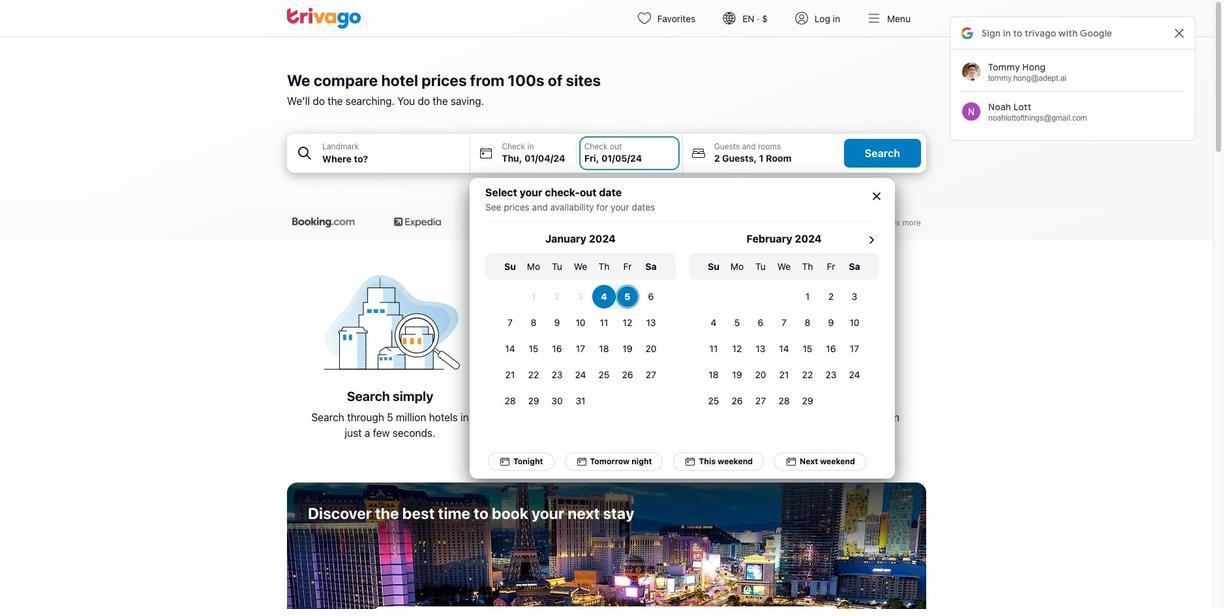 Task type: describe. For each thing, give the bounding box(es) containing it.
2 compare confidently image from the left
[[519, 267, 695, 378]]

trip.com image
[[712, 217, 756, 228]]

hotels.com image
[[481, 217, 527, 228]]

next image
[[864, 232, 880, 248]]

expedia image
[[394, 217, 442, 228]]



Task type: locate. For each thing, give the bounding box(es) containing it.
None field
[[287, 134, 470, 173]]

compare confidently image
[[302, 267, 478, 378], [519, 267, 695, 378]]

priceline image
[[795, 217, 839, 228]]

0 horizontal spatial compare confidently image
[[302, 267, 478, 378]]

1 compare confidently image from the left
[[302, 267, 478, 378]]

booking.com image
[[292, 217, 355, 228]]

1 horizontal spatial compare confidently image
[[519, 267, 695, 378]]

vrbo image
[[566, 217, 599, 228]]

Where to? search field
[[323, 152, 462, 165]]

accor image
[[639, 217, 673, 228]]

save big image
[[736, 267, 912, 378]]



Task type: vqa. For each thing, say whether or not it's contained in the screenshot.
March 2024 8 button
no



